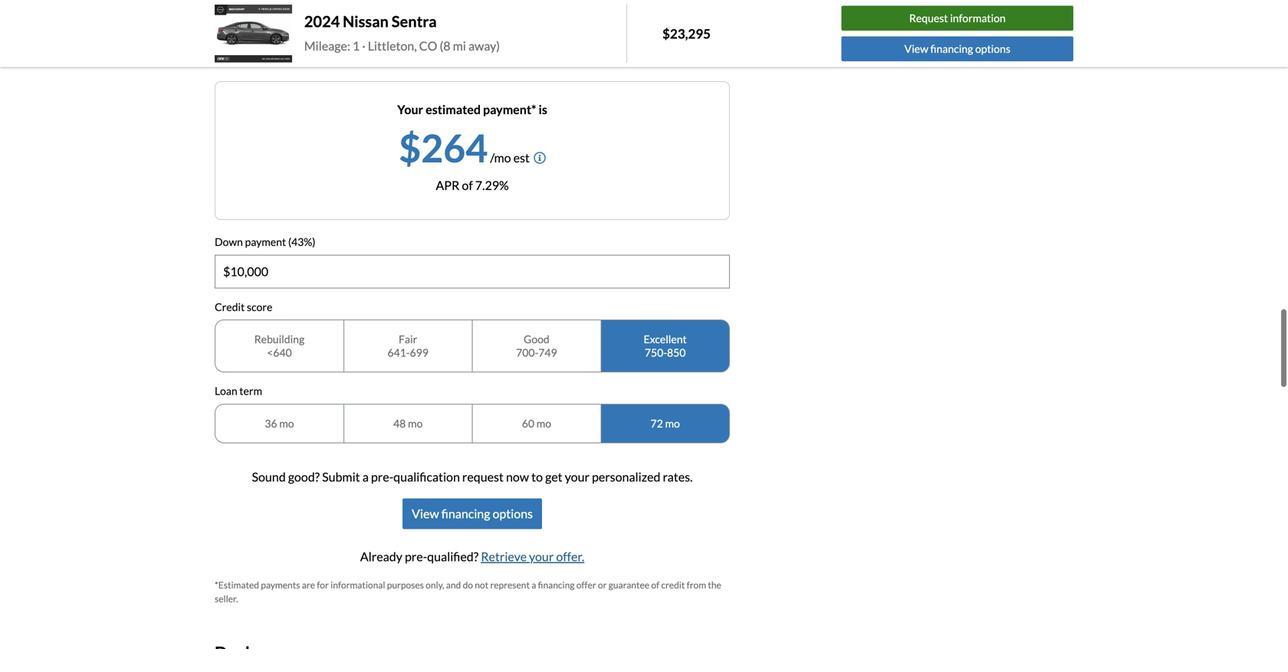 Task type: locate. For each thing, give the bounding box(es) containing it.
1 horizontal spatial pre-
[[371, 470, 394, 485]]

apr
[[436, 178, 460, 193]]

good?
[[288, 470, 320, 485]]

pre- up purposes
[[405, 550, 427, 565]]

72 mo
[[651, 417, 680, 430]]

financing
[[931, 42, 974, 55], [442, 507, 491, 522], [538, 580, 575, 591]]

littleton,
[[368, 38, 417, 53]]

offer
[[577, 580, 597, 591]]

36
[[265, 417, 277, 430]]

mo right 60
[[537, 417, 552, 430]]

mo right 72
[[666, 417, 680, 430]]

fair 641-699
[[388, 333, 429, 360]]

credit
[[662, 580, 685, 591]]

get pre-qualified
[[242, 18, 333, 33]]

options down now
[[493, 507, 533, 522]]

financing down request information button
[[931, 42, 974, 55]]

mo for 48 mo
[[408, 417, 423, 430]]

of right the apr
[[462, 178, 473, 193]]

pre-
[[264, 18, 286, 33], [371, 470, 394, 485], [405, 550, 427, 565]]

excellent 750-850
[[644, 333, 687, 360]]

view
[[905, 42, 929, 55], [412, 507, 439, 522]]

(43%)
[[288, 236, 316, 249]]

good
[[524, 333, 550, 346]]

request
[[463, 470, 504, 485]]

1 vertical spatial financing
[[442, 507, 491, 522]]

information
[[951, 12, 1006, 25]]

your
[[565, 470, 590, 485], [529, 550, 554, 565]]

your left offer.
[[529, 550, 554, 565]]

1 vertical spatial of
[[652, 580, 660, 591]]

0 vertical spatial pre-
[[264, 18, 286, 33]]

0 horizontal spatial pre-
[[264, 18, 286, 33]]

1 horizontal spatial personalized
[[592, 470, 661, 485]]

0 vertical spatial options
[[976, 42, 1011, 55]]

1 horizontal spatial view financing options button
[[842, 36, 1074, 61]]

1 horizontal spatial financing
[[538, 580, 575, 591]]

0 horizontal spatial personalized
[[323, 44, 392, 59]]

1 horizontal spatial view
[[905, 42, 929, 55]]

seller.
[[215, 594, 238, 605]]

0 horizontal spatial financing
[[442, 507, 491, 522]]

2 vertical spatial financing
[[538, 580, 575, 591]]

now
[[506, 470, 529, 485]]

the
[[708, 580, 722, 591]]

0 horizontal spatial of
[[462, 178, 473, 193]]

1 vertical spatial a
[[532, 580, 537, 591]]

of left 'credit'
[[652, 580, 660, 591]]

pre- right get
[[264, 18, 286, 33]]

1 vertical spatial view financing options
[[412, 507, 533, 522]]

0 vertical spatial view financing options button
[[842, 36, 1074, 61]]

3 mo from the left
[[537, 417, 552, 430]]

rebuilding <640
[[254, 333, 305, 360]]

options down information at the right top of page
[[976, 42, 1011, 55]]

60 mo
[[522, 417, 552, 430]]

0 horizontal spatial your
[[529, 550, 554, 565]]

view down qualification on the left bottom of page
[[412, 507, 439, 522]]

1 horizontal spatial options
[[976, 42, 1011, 55]]

1 vertical spatial options
[[493, 507, 533, 522]]

offer.
[[557, 550, 585, 565]]

view financing options button down sound good? submit a pre-qualification request now to get your personalized rates.
[[403, 499, 542, 530]]

60
[[522, 417, 535, 430]]

$23,295
[[663, 26, 711, 41]]

0 horizontal spatial view financing options
[[412, 507, 533, 522]]

1 mo from the left
[[279, 417, 294, 430]]

mo
[[279, 417, 294, 430], [408, 417, 423, 430], [537, 417, 552, 430], [666, 417, 680, 430]]

a right the represent
[[532, 580, 537, 591]]

0 horizontal spatial a
[[363, 470, 369, 485]]

a inside *estimated payments are for informational purposes only, and do not represent a financing offer or guarantee of credit from the seller.
[[532, 580, 537, 591]]

0 horizontal spatial options
[[493, 507, 533, 522]]

good 700-749
[[516, 333, 558, 360]]

72
[[651, 417, 663, 430]]

a
[[363, 470, 369, 485], [532, 580, 537, 591]]

financing down sound good? submit a pre-qualification request now to get your personalized rates.
[[442, 507, 491, 522]]

your right the get
[[565, 470, 590, 485]]

1 vertical spatial view
[[412, 507, 439, 522]]

from
[[687, 580, 707, 591]]

pre- for get
[[264, 18, 286, 33]]

view financing options down sound good? submit a pre-qualification request now to get your personalized rates.
[[412, 507, 533, 522]]

personalized left rates. at the right bottom of page
[[592, 470, 661, 485]]

0 vertical spatial of
[[462, 178, 473, 193]]

0 vertical spatial a
[[363, 470, 369, 485]]

view financing options
[[905, 42, 1011, 55], [412, 507, 533, 522]]

1 vertical spatial your
[[529, 550, 554, 565]]

payments
[[261, 580, 300, 591]]

2 horizontal spatial pre-
[[405, 550, 427, 565]]

·
[[362, 38, 366, 53]]

0 vertical spatial your
[[565, 470, 590, 485]]

1 vertical spatial personalized
[[592, 470, 661, 485]]

a right submit
[[363, 470, 369, 485]]

2 mo from the left
[[408, 417, 423, 430]]

rates
[[394, 44, 421, 59]]

your estimated payment* is
[[398, 102, 548, 117]]

view financing options down request information button
[[905, 42, 1011, 55]]

0 vertical spatial view
[[905, 42, 929, 55]]

not
[[475, 580, 489, 591]]

get
[[242, 18, 262, 33]]

850
[[668, 347, 686, 360]]

down payment (43%)
[[215, 236, 316, 249]]

4 mo from the left
[[666, 417, 680, 430]]

0 vertical spatial view financing options
[[905, 42, 1011, 55]]

mi
[[453, 38, 466, 53]]

mo right 48
[[408, 417, 423, 430]]

of inside *estimated payments are for informational purposes only, and do not represent a financing offer or guarantee of credit from the seller.
[[652, 580, 660, 591]]

1 vertical spatial view financing options button
[[403, 499, 542, 530]]

already
[[360, 550, 403, 565]]

mo for 36 mo
[[279, 417, 294, 430]]

1 horizontal spatial of
[[652, 580, 660, 591]]

0 vertical spatial financing
[[931, 42, 974, 55]]

749
[[539, 347, 558, 360]]

personalized down nissan
[[323, 44, 392, 59]]

pre- right submit
[[371, 470, 394, 485]]

2 vertical spatial pre-
[[405, 550, 427, 565]]

retrieve
[[481, 550, 527, 565]]

Down payment (43%) text field
[[216, 256, 730, 288]]

financing inside *estimated payments are for informational purposes only, and do not represent a financing offer or guarantee of credit from the seller.
[[538, 580, 575, 591]]

view down the request
[[905, 42, 929, 55]]

mo for 60 mo
[[537, 417, 552, 430]]

retrieve your offer. link
[[481, 550, 585, 565]]

mo right 36
[[279, 417, 294, 430]]

request
[[910, 12, 949, 25]]

view financing options button down request information button
[[842, 36, 1074, 61]]

$264
[[399, 125, 488, 171]]

<640
[[267, 347, 292, 360]]

*estimated
[[215, 580, 259, 591]]

personalized
[[323, 44, 392, 59], [592, 470, 661, 485]]

financing left offer
[[538, 580, 575, 591]]

get
[[546, 470, 563, 485]]

sound good? submit a pre-qualification request now to get your personalized rates.
[[252, 470, 693, 485]]

score
[[247, 301, 273, 314]]

1 horizontal spatial a
[[532, 580, 537, 591]]



Task type: vqa. For each thing, say whether or not it's contained in the screenshot.
Good
yes



Task type: describe. For each thing, give the bounding box(es) containing it.
est
[[514, 150, 530, 165]]

2 horizontal spatial financing
[[931, 42, 974, 55]]

sentra
[[392, 12, 437, 31]]

loan
[[215, 385, 238, 398]]

co
[[419, 38, 438, 53]]

down
[[215, 236, 243, 249]]

36 mo
[[265, 417, 294, 430]]

options for topmost view financing options button
[[976, 42, 1011, 55]]

do
[[463, 580, 473, 591]]

mo for 72 mo
[[666, 417, 680, 430]]

0 vertical spatial personalized
[[323, 44, 392, 59]]

payment*
[[483, 102, 537, 117]]

real,
[[297, 44, 321, 59]]

only,
[[426, 580, 445, 591]]

pre- for already
[[405, 550, 427, 565]]

qualification
[[394, 470, 460, 485]]

shop with real, personalized rates
[[242, 44, 421, 59]]

purposes
[[387, 580, 424, 591]]

750-
[[645, 347, 668, 360]]

rebuilding
[[254, 333, 305, 346]]

/mo
[[490, 150, 511, 165]]

payment
[[245, 236, 286, 249]]

submit
[[322, 470, 360, 485]]

699
[[410, 347, 429, 360]]

sound
[[252, 470, 286, 485]]

2024 nissan sentra image
[[215, 5, 292, 63]]

informational
[[331, 580, 385, 591]]

to
[[532, 470, 543, 485]]

641-
[[388, 347, 410, 360]]

qualified?
[[427, 550, 479, 565]]

2024 nissan sentra mileage: 1 · littleton, co (8 mi away)
[[304, 12, 500, 53]]

1 vertical spatial pre-
[[371, 470, 394, 485]]

options for left view financing options button
[[493, 507, 533, 522]]

1
[[353, 38, 360, 53]]

7.29%
[[476, 178, 509, 193]]

request information button
[[842, 6, 1074, 31]]

away)
[[469, 38, 500, 53]]

and
[[446, 580, 461, 591]]

qualified
[[286, 18, 333, 33]]

estimated
[[426, 102, 481, 117]]

term
[[240, 385, 262, 398]]

(8
[[440, 38, 451, 53]]

mileage:
[[304, 38, 350, 53]]

2024
[[304, 12, 340, 31]]

0 horizontal spatial view
[[412, 507, 439, 522]]

excellent
[[644, 333, 687, 346]]

700-
[[516, 347, 539, 360]]

0 horizontal spatial view financing options button
[[403, 499, 542, 530]]

already pre-qualified? retrieve your offer.
[[360, 550, 585, 565]]

rates.
[[663, 470, 693, 485]]

for
[[317, 580, 329, 591]]

info circle image
[[534, 152, 546, 164]]

fair
[[399, 333, 418, 346]]

1 horizontal spatial your
[[565, 470, 590, 485]]

1 horizontal spatial view financing options
[[905, 42, 1011, 55]]

your
[[398, 102, 424, 117]]

or
[[598, 580, 607, 591]]

shop
[[242, 44, 269, 59]]

represent
[[491, 580, 530, 591]]

loan term
[[215, 385, 262, 398]]

*estimated payments are for informational purposes only, and do not represent a financing offer or guarantee of credit from the seller.
[[215, 580, 722, 605]]

nissan
[[343, 12, 389, 31]]

48 mo
[[394, 417, 423, 430]]

credit
[[215, 301, 245, 314]]

48
[[394, 417, 406, 430]]

is
[[539, 102, 548, 117]]

apr of 7.29%
[[436, 178, 509, 193]]

request information
[[910, 12, 1006, 25]]

$264 /mo est
[[399, 125, 530, 171]]

are
[[302, 580, 315, 591]]

with
[[271, 44, 295, 59]]



